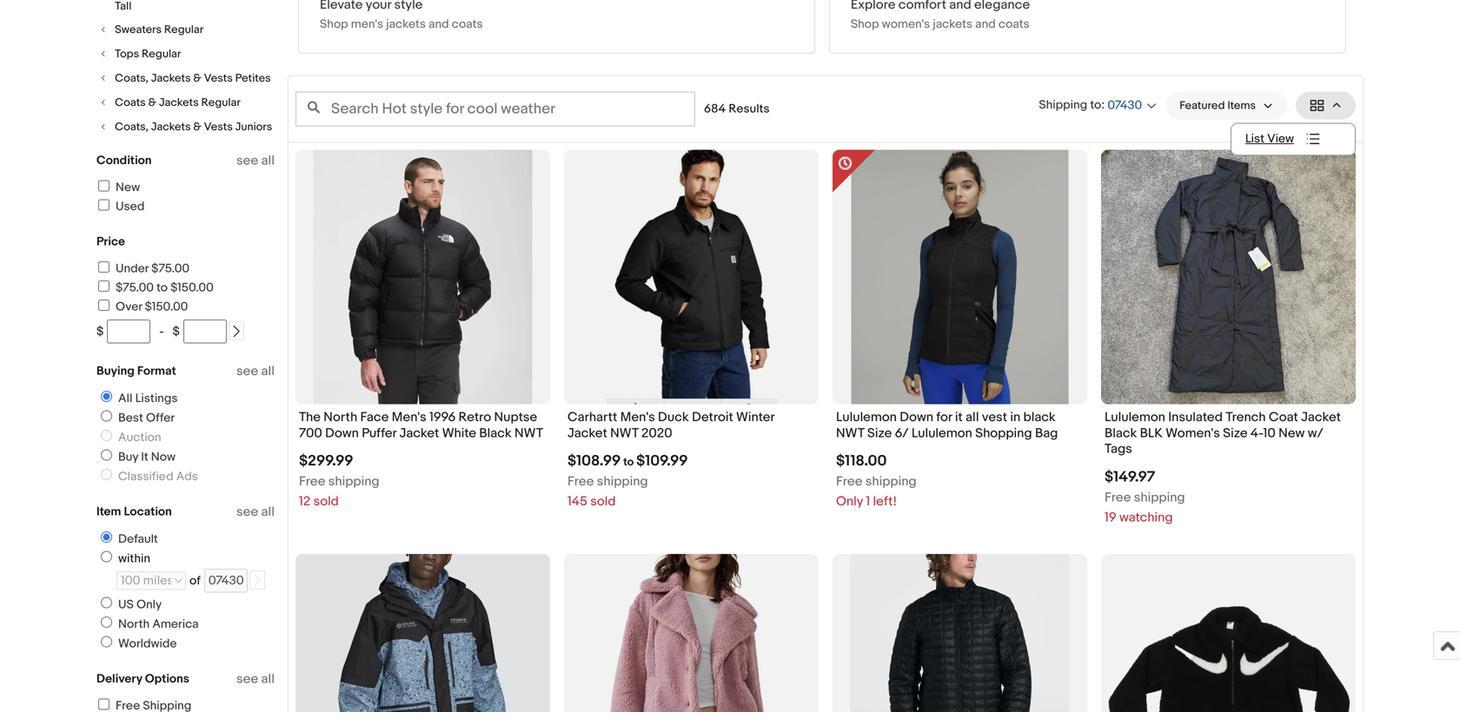 Task type: vqa. For each thing, say whether or not it's contained in the screenshot.
first 'Dec' from left
no



Task type: describe. For each thing, give the bounding box(es) containing it.
nwot nike sherpa fleece black white big swoosh womens full zip coat jacket xl image
[[1102, 601, 1356, 713]]

Shop men's jackets and coats text field
[[299, 0, 815, 53]]

sold inside $299.99 free shipping 12 sold
[[314, 494, 339, 510]]

over $150.00 link
[[96, 300, 188, 315]]

700
[[299, 426, 322, 442]]

classified
[[118, 470, 174, 485]]

delivery
[[97, 673, 142, 687]]

lululemon insulated trench coat jacket black blk women's size 4-10 new w/ tags
[[1105, 410, 1342, 457]]

coats, jackets & vests petites button
[[97, 70, 275, 86]]

see all button for delivery options
[[236, 672, 275, 688]]

carhartt men's duck detroit winter jacket nwt 2020 link
[[568, 410, 816, 446]]

see all for condition
[[236, 153, 275, 169]]

1
[[866, 494, 871, 510]]

offer
[[146, 411, 175, 426]]

of
[[190, 574, 201, 589]]

jackets for men's
[[386, 17, 426, 32]]

Enter your search keyword text field
[[296, 92, 696, 127]]

listings
[[135, 392, 178, 406]]

$149.97
[[1105, 468, 1156, 487]]

to for :
[[1091, 98, 1102, 113]]

684
[[704, 102, 726, 117]]

-
[[159, 325, 164, 340]]

new inside "lululemon insulated trench coat jacket black blk women's size 4-10 new w/ tags"
[[1279, 426, 1305, 442]]

tops
[[115, 47, 139, 61]]

see all for buying format
[[236, 364, 275, 380]]

w/
[[1308, 426, 1324, 442]]

shipping
[[1039, 98, 1088, 113]]

$75.00 to $150.00
[[116, 281, 214, 296]]

for
[[937, 410, 952, 426]]

watching
[[1120, 510, 1173, 526]]

0 horizontal spatial new
[[116, 180, 140, 195]]

best
[[118, 411, 143, 426]]

see all button for buying format
[[236, 364, 275, 380]]

shop for shop women's jackets and coats
[[851, 17, 880, 32]]

the north face men's 1996 retro nuptse 700 down puffer jacket white black nwt
[[299, 410, 544, 442]]

and for shop women's jackets and coats
[[976, 17, 996, 32]]

sold inside $108.99 to $109.99 free shipping 145 sold
[[591, 494, 616, 510]]

classified ads link
[[94, 470, 202, 485]]

left!
[[873, 494, 897, 510]]

submit price range image
[[230, 326, 242, 338]]

nwt inside the lululemon down for it all vest in black nwt size 6/ lululemon shopping bag
[[836, 426, 865, 442]]

shop men's jackets and coats link
[[299, 0, 815, 53]]

default link
[[94, 532, 162, 547]]

north inside "the north face men's 1996 retro nuptse 700 down puffer jacket white black nwt"
[[324, 410, 358, 426]]

1996
[[430, 410, 456, 426]]

featured items
[[1180, 99, 1256, 113]]

regular inside dropdown button
[[201, 96, 241, 109]]

coats
[[115, 96, 146, 109]]

free for $299.99
[[299, 474, 326, 490]]

buying format
[[97, 364, 176, 379]]

down inside the lululemon down for it all vest in black nwt size 6/ lululemon shopping bag
[[900, 410, 934, 426]]

auction
[[118, 431, 161, 446]]

us
[[118, 598, 134, 613]]

Shop women's jackets and coats text field
[[830, 0, 1346, 53]]

shop women's jackets and coats link
[[830, 0, 1346, 53]]

Used checkbox
[[98, 200, 110, 211]]

buy it now link
[[94, 450, 179, 465]]

the north face men's 1996 retro nuptse 700 down puffer jacket white black nwt link
[[299, 410, 547, 446]]

juniors
[[235, 120, 272, 134]]

2020
[[642, 426, 673, 442]]

classified ads
[[118, 470, 198, 485]]

ads
[[176, 470, 198, 485]]

all for new
[[261, 153, 275, 169]]

shop for shop men's jackets and coats
[[320, 17, 348, 32]]

1 vertical spatial only
[[136, 598, 162, 613]]

black inside "lululemon insulated trench coat jacket black blk women's size 4-10 new w/ tags"
[[1105, 426, 1138, 442]]

$ for minimum value text field
[[97, 325, 104, 340]]

lululemon for $149.97
[[1105, 410, 1166, 426]]

All Listings radio
[[101, 391, 112, 403]]

Default radio
[[101, 532, 112, 543]]

Under $75.00 checkbox
[[98, 262, 110, 273]]

nuptse
[[494, 410, 538, 426]]

sweaters
[[115, 23, 162, 36]]

jackets for coats, jackets & vests petites
[[151, 72, 191, 85]]

petites
[[235, 72, 271, 85]]

& for coats, jackets & vests juniors
[[193, 120, 202, 134]]

coats, for coats, jackets & vests petites
[[115, 72, 149, 85]]

vests for juniors
[[204, 120, 233, 134]]

women's
[[882, 17, 931, 32]]

north america
[[118, 618, 199, 633]]

1 vertical spatial $75.00
[[116, 281, 154, 296]]

$108.99
[[568, 453, 621, 471]]

jackets for coats, jackets & vests juniors
[[151, 120, 191, 134]]

north america link
[[94, 617, 202, 633]]

shipping for $299.99
[[328, 474, 380, 490]]

all for default
[[261, 505, 275, 520]]

price
[[97, 235, 125, 250]]

bag
[[1035, 426, 1058, 442]]

jacket inside "lululemon insulated trench coat jacket black blk women's size 4-10 new w/ tags"
[[1302, 410, 1342, 426]]

all listings
[[118, 392, 178, 406]]

black
[[1024, 410, 1056, 426]]

new mens the north face black eco thermoball full zip jacket coat puffer matte image
[[833, 555, 1088, 713]]

coats & jackets regular
[[115, 96, 241, 109]]

free for $118.00
[[836, 474, 863, 490]]

items
[[1228, 99, 1256, 113]]

6/
[[895, 426, 909, 442]]

07430
[[1108, 98, 1143, 113]]

0 vertical spatial $75.00
[[151, 262, 190, 276]]

lululemon for $118.00
[[836, 410, 897, 426]]

$75.00 to $150.00 link
[[96, 281, 214, 296]]

condition
[[97, 153, 152, 168]]

jacket inside "the north face men's 1996 retro nuptse 700 down puffer jacket white black nwt"
[[400, 426, 439, 442]]

buy
[[118, 450, 138, 465]]

$299.99 free shipping 12 sold
[[299, 453, 380, 510]]

shopping
[[976, 426, 1033, 442]]

sweaters regular button
[[97, 22, 275, 37]]

07430 text field
[[204, 570, 248, 593]]

retro
[[459, 410, 491, 426]]

delivery options
[[97, 673, 189, 687]]

winter
[[736, 410, 775, 426]]

lululemon down for it all vest in black nwt size 6/ lululemon shopping bag image
[[852, 150, 1069, 405]]

shipping for $118.00
[[866, 474, 917, 490]]

only inside $118.00 free shipping only 1 left!
[[836, 494, 863, 510]]

within
[[118, 552, 150, 567]]

Over $150.00 checkbox
[[98, 300, 110, 311]]

lululemon insulated trench coat jacket black blk women's size 4-10 new w/ tags image
[[1102, 150, 1356, 405]]

North America radio
[[101, 617, 112, 629]]

1 vertical spatial north
[[118, 618, 150, 633]]

america
[[152, 618, 199, 633]]

see all for item location
[[236, 505, 275, 520]]

1 vertical spatial $150.00
[[145, 300, 188, 315]]

vest
[[982, 410, 1008, 426]]

tags
[[1105, 442, 1133, 457]]

insulated
[[1169, 410, 1223, 426]]

jacket inside the carhartt men's duck detroit winter jacket nwt 2020
[[568, 426, 608, 442]]

$ for maximum value text field
[[173, 325, 180, 340]]

see for delivery options
[[236, 672, 258, 688]]

view: gallery view image
[[1310, 97, 1342, 115]]

men's
[[351, 17, 384, 32]]

shop women's jackets and coats
[[851, 17, 1030, 32]]

it
[[141, 450, 148, 465]]

see all button for item location
[[236, 505, 275, 520]]

black inside "the north face men's 1996 retro nuptse 700 down puffer jacket white black nwt"
[[479, 426, 512, 442]]



Task type: locate. For each thing, give the bounding box(es) containing it.
jackets inside "text box"
[[386, 17, 426, 32]]

2 horizontal spatial nwt
[[836, 426, 865, 442]]

black up tags
[[1105, 426, 1138, 442]]

and inside "text box"
[[429, 17, 449, 32]]

$108.99 to $109.99 free shipping 145 sold
[[568, 453, 688, 510]]

$
[[97, 325, 104, 340], [173, 325, 180, 340]]

to left $109.99
[[624, 456, 634, 470]]

sweaters regular
[[115, 23, 204, 36]]

19
[[1105, 510, 1117, 526]]

detroit
[[692, 410, 734, 426]]

see left 12
[[236, 505, 258, 520]]

0 horizontal spatial size
[[868, 426, 892, 442]]

free up the 19 at the bottom right of the page
[[1105, 490, 1132, 506]]

jackets down coats & jackets regular
[[151, 120, 191, 134]]

shipping to : 07430
[[1039, 98, 1143, 113]]

1 horizontal spatial to
[[624, 456, 634, 470]]

1 $ from the left
[[97, 325, 104, 340]]

free up 12
[[299, 474, 326, 490]]

puffer
[[362, 426, 397, 442]]

location
[[124, 505, 172, 520]]

coats for shop women's jackets and coats
[[999, 17, 1030, 32]]

vests left juniors on the top of the page
[[204, 120, 233, 134]]

coats,
[[115, 72, 149, 85], [115, 120, 149, 134]]

men's left 1996 at the left bottom
[[392, 410, 427, 426]]

145
[[568, 494, 588, 510]]

shop inside "text box"
[[320, 17, 348, 32]]

item
[[97, 505, 121, 520]]

2 see from the top
[[236, 364, 258, 380]]

under $75.00 link
[[96, 262, 190, 276]]

0 horizontal spatial $
[[97, 325, 104, 340]]

shop left the women's at top right
[[851, 17, 880, 32]]

north up worldwide link
[[118, 618, 150, 633]]

the
[[299, 410, 321, 426]]

nwt inside "the north face men's 1996 retro nuptse 700 down puffer jacket white black nwt"
[[515, 426, 544, 442]]

regular
[[164, 23, 204, 36], [142, 47, 181, 61], [201, 96, 241, 109]]

worldwide link
[[94, 637, 180, 652]]

trench
[[1226, 410, 1266, 426]]

$ right -
[[173, 325, 180, 340]]

regular for sweaters regular
[[164, 23, 204, 36]]

1 vertical spatial coats,
[[115, 120, 149, 134]]

men's up 2020
[[621, 410, 655, 426]]

$118.00
[[836, 453, 887, 471]]

duck
[[658, 410, 689, 426]]

jackets right men's
[[386, 17, 426, 32]]

0 vertical spatial new
[[116, 180, 140, 195]]

Auction radio
[[101, 430, 112, 442]]

and
[[429, 17, 449, 32], [976, 17, 996, 32]]

black down nuptse
[[479, 426, 512, 442]]

size inside the lululemon down for it all vest in black nwt size 6/ lululemon shopping bag
[[868, 426, 892, 442]]

$299.99
[[299, 453, 353, 471]]

0 vertical spatial coats,
[[115, 72, 149, 85]]

Buy It Now radio
[[101, 450, 112, 461]]

coats, for coats, jackets & vests juniors
[[115, 120, 149, 134]]

coats & jackets regular button
[[97, 95, 275, 110]]

shipping inside the $149.97 free shipping 19 watching
[[1134, 490, 1186, 506]]

see down the "submit price range" icon on the left
[[236, 364, 258, 380]]

1 horizontal spatial lululemon
[[912, 426, 973, 442]]

shipping up "left!"
[[866, 474, 917, 490]]

free inside the $149.97 free shipping 19 watching
[[1105, 490, 1132, 506]]

1 horizontal spatial coats
[[999, 17, 1030, 32]]

free inside $299.99 free shipping 12 sold
[[299, 474, 326, 490]]

1 horizontal spatial new
[[1279, 426, 1305, 442]]

2 horizontal spatial lululemon
[[1105, 410, 1166, 426]]

only left 1
[[836, 494, 863, 510]]

see right options
[[236, 672, 258, 688]]

free inside $108.99 to $109.99 free shipping 145 sold
[[568, 474, 594, 490]]

see for buying format
[[236, 364, 258, 380]]

jacket down carhartt
[[568, 426, 608, 442]]

see for item location
[[236, 505, 258, 520]]

2 horizontal spatial to
[[1091, 98, 1102, 113]]

tops regular
[[115, 47, 181, 61]]

$75.00 down under
[[116, 281, 154, 296]]

shipping down $299.99 at the left
[[328, 474, 380, 490]]

jackets inside text field
[[933, 17, 973, 32]]

0 horizontal spatial nwt
[[515, 426, 544, 442]]

2 men's from the left
[[621, 410, 655, 426]]

3 see all button from the top
[[236, 505, 275, 520]]

it
[[955, 410, 963, 426]]

adidas adventure winter allover print gore-tex jacket image
[[296, 555, 550, 713]]

jackets up coats & jackets regular
[[151, 72, 191, 85]]

1 vertical spatial new
[[1279, 426, 1305, 442]]

4 see all from the top
[[236, 672, 275, 688]]

nwt left 2020
[[611, 426, 639, 442]]

2 vests from the top
[[204, 120, 233, 134]]

0 horizontal spatial to
[[157, 281, 168, 296]]

regular for tops regular
[[142, 47, 181, 61]]

1 vertical spatial jackets
[[159, 96, 199, 109]]

carhartt
[[568, 410, 618, 426]]

within radio
[[101, 552, 112, 563]]

sold
[[314, 494, 339, 510], [591, 494, 616, 510]]

0 vertical spatial jackets
[[151, 72, 191, 85]]

0 horizontal spatial black
[[479, 426, 512, 442]]

buy it now
[[118, 450, 176, 465]]

coats, jackets & vests petites
[[115, 72, 271, 85]]

coat
[[1269, 410, 1299, 426]]

and for shop men's jackets and coats
[[429, 17, 449, 32]]

1 horizontal spatial jacket
[[568, 426, 608, 442]]

in
[[1011, 410, 1021, 426]]

results
[[729, 102, 770, 117]]

1 vests from the top
[[204, 72, 233, 85]]

3 nwt from the left
[[836, 426, 865, 442]]

to for $150.00
[[157, 281, 168, 296]]

under
[[116, 262, 149, 276]]

size
[[868, 426, 892, 442], [1223, 426, 1248, 442]]

free people womens joplin faux fur warm teddy coat outerwear bhfo 3310 image
[[564, 555, 819, 713]]

lululemon
[[836, 410, 897, 426], [1105, 410, 1166, 426], [912, 426, 973, 442]]

$75.00 up $75.00 to $150.00
[[151, 262, 190, 276]]

size inside "lululemon insulated trench coat jacket black blk women's size 4-10 new w/ tags"
[[1223, 426, 1248, 442]]

Minimum Value text field
[[107, 320, 151, 344]]

1 vertical spatial regular
[[142, 47, 181, 61]]

2 vertical spatial &
[[193, 120, 202, 134]]

1 shop from the left
[[320, 17, 348, 32]]

coats for shop men's jackets and coats
[[452, 17, 483, 32]]

1 horizontal spatial $
[[173, 325, 180, 340]]

0 horizontal spatial down
[[325, 426, 359, 442]]

carhartt men's duck detroit winter jacket nwt 2020 image
[[599, 150, 784, 405]]

1 horizontal spatial north
[[324, 410, 358, 426]]

0 vertical spatial regular
[[164, 23, 204, 36]]

shipping inside $118.00 free shipping only 1 left!
[[866, 474, 917, 490]]

regular down the 'sweaters regular'
[[142, 47, 181, 61]]

format
[[137, 364, 176, 379]]

1 horizontal spatial men's
[[621, 410, 655, 426]]

1 coats, from the top
[[115, 72, 149, 85]]

default
[[118, 533, 158, 547]]

4 see all button from the top
[[236, 672, 275, 688]]

& right coats
[[148, 96, 156, 109]]

us only
[[118, 598, 162, 613]]

shipping for $149.97
[[1134, 490, 1186, 506]]

1 horizontal spatial shop
[[851, 17, 880, 32]]

0 vertical spatial &
[[193, 72, 202, 85]]

2 see all button from the top
[[236, 364, 275, 380]]

vests left petites
[[204, 72, 233, 85]]

1 horizontal spatial sold
[[591, 494, 616, 510]]

free for $149.97
[[1105, 490, 1132, 506]]

lululemon inside "lululemon insulated trench coat jacket black blk women's size 4-10 new w/ tags"
[[1105, 410, 1166, 426]]

shipping inside $299.99 free shipping 12 sold
[[328, 474, 380, 490]]

shop left men's
[[320, 17, 348, 32]]

to down under $75.00
[[157, 281, 168, 296]]

all
[[118, 392, 133, 406]]

used
[[116, 200, 145, 214]]

$75.00 to $150.00 checkbox
[[98, 281, 110, 292]]

$109.99
[[637, 453, 688, 471]]

1 horizontal spatial black
[[1105, 426, 1138, 442]]

$150.00 down $75.00 to $150.00
[[145, 300, 188, 315]]

free down $118.00
[[836, 474, 863, 490]]

1 coats from the left
[[452, 17, 483, 32]]

jackets inside the coats, jackets & vests petites dropdown button
[[151, 72, 191, 85]]

see for condition
[[236, 153, 258, 169]]

all inside the lululemon down for it all vest in black nwt size 6/ lululemon shopping bag
[[966, 410, 979, 426]]

2 vertical spatial to
[[624, 456, 634, 470]]

down right 700
[[325, 426, 359, 442]]

jacket up w/
[[1302, 410, 1342, 426]]

see down juniors on the top of the page
[[236, 153, 258, 169]]

now
[[151, 450, 176, 465]]

size down trench at the bottom of the page
[[1223, 426, 1248, 442]]

size left "6/"
[[868, 426, 892, 442]]

1 men's from the left
[[392, 410, 427, 426]]

jackets right the women's at top right
[[933, 17, 973, 32]]

shipping inside $108.99 to $109.99 free shipping 145 sold
[[597, 474, 648, 490]]

1 horizontal spatial only
[[836, 494, 863, 510]]

and right men's
[[429, 17, 449, 32]]

0 horizontal spatial north
[[118, 618, 150, 633]]

under $75.00
[[116, 262, 190, 276]]

2 horizontal spatial jacket
[[1302, 410, 1342, 426]]

worldwide
[[118, 637, 177, 652]]

and inside text field
[[976, 17, 996, 32]]

nwt
[[515, 426, 544, 442], [611, 426, 639, 442], [836, 426, 865, 442]]

1 and from the left
[[429, 17, 449, 32]]

best offer link
[[94, 411, 178, 426]]

0 horizontal spatial coats
[[452, 17, 483, 32]]

1 black from the left
[[479, 426, 512, 442]]

0 vertical spatial vests
[[204, 72, 233, 85]]

$ down over $150.00 checkbox
[[97, 325, 104, 340]]

US Only radio
[[101, 598, 112, 609]]

1 see from the top
[[236, 153, 258, 169]]

lululemon insulated trench coat jacket black blk women's size 4-10 new w/ tags link
[[1105, 410, 1353, 462]]

2 see all from the top
[[236, 364, 275, 380]]

0 vertical spatial north
[[324, 410, 358, 426]]

regular up coats, jackets & vests juniors
[[201, 96, 241, 109]]

lululemon down for it all vest in black nwt size 6/ lululemon shopping bag
[[836, 410, 1058, 442]]

shipping down $108.99
[[597, 474, 648, 490]]

all for all listings
[[261, 364, 275, 380]]

men's inside the carhartt men's duck detroit winter jacket nwt 2020
[[621, 410, 655, 426]]

4-
[[1251, 426, 1264, 442]]

list
[[1246, 132, 1265, 147]]

down inside "the north face men's 1996 retro nuptse 700 down puffer jacket white black nwt"
[[325, 426, 359, 442]]

0 vertical spatial to
[[1091, 98, 1102, 113]]

1 vertical spatial to
[[157, 281, 168, 296]]

only up north america link
[[136, 598, 162, 613]]

nwt down nuptse
[[515, 426, 544, 442]]

1 vertical spatial &
[[148, 96, 156, 109]]

the north face men's 1996 retro nuptse 700 down puffer jacket white black nwt image
[[313, 150, 533, 405]]

regular up tops regular dropdown button
[[164, 23, 204, 36]]

0 horizontal spatial jackets
[[386, 17, 426, 32]]

$150.00
[[170, 281, 214, 296], [145, 300, 188, 315]]

north
[[324, 410, 358, 426], [118, 618, 150, 633]]

$150.00 down under $75.00
[[170, 281, 214, 296]]

new down the coat
[[1279, 426, 1305, 442]]

1 horizontal spatial and
[[976, 17, 996, 32]]

new up used
[[116, 180, 140, 195]]

face
[[360, 410, 389, 426]]

shop inside text field
[[851, 17, 880, 32]]

best offer
[[118, 411, 175, 426]]

2 nwt from the left
[[611, 426, 639, 442]]

men's inside "the north face men's 1996 retro nuptse 700 down puffer jacket white black nwt"
[[392, 410, 427, 426]]

to inside $108.99 to $109.99 free shipping 145 sold
[[624, 456, 634, 470]]

2 shop from the left
[[851, 17, 880, 32]]

4 see from the top
[[236, 672, 258, 688]]

coats, down coats
[[115, 120, 149, 134]]

list view link
[[1232, 124, 1356, 155]]

1 horizontal spatial size
[[1223, 426, 1248, 442]]

2 coats from the left
[[999, 17, 1030, 32]]

1 horizontal spatial down
[[900, 410, 934, 426]]

over $150.00
[[116, 300, 188, 315]]

2 and from the left
[[976, 17, 996, 32]]

2 vertical spatial regular
[[201, 96, 241, 109]]

nwt inside the carhartt men's duck detroit winter jacket nwt 2020
[[611, 426, 639, 442]]

jackets inside coats, jackets & vests juniors dropdown button
[[151, 120, 191, 134]]

coats inside shop men's jackets and coats "text box"
[[452, 17, 483, 32]]

down up "6/"
[[900, 410, 934, 426]]

0 vertical spatial $150.00
[[170, 281, 214, 296]]

1 size from the left
[[868, 426, 892, 442]]

2 vertical spatial jackets
[[151, 120, 191, 134]]

10
[[1264, 426, 1276, 442]]

Maximum Value text field
[[183, 320, 227, 344]]

see all
[[236, 153, 275, 169], [236, 364, 275, 380], [236, 505, 275, 520], [236, 672, 275, 688]]

3 see all from the top
[[236, 505, 275, 520]]

& up coats & jackets regular dropdown button
[[193, 72, 202, 85]]

0 horizontal spatial lululemon
[[836, 410, 897, 426]]

jackets
[[386, 17, 426, 32], [933, 17, 973, 32]]

0 horizontal spatial sold
[[314, 494, 339, 510]]

to for $109.99
[[624, 456, 634, 470]]

and right the women's at top right
[[976, 17, 996, 32]]

2 sold from the left
[[591, 494, 616, 510]]

to inside shipping to : 07430
[[1091, 98, 1102, 113]]

0 horizontal spatial shop
[[320, 17, 348, 32]]

view
[[1268, 132, 1295, 147]]

0 horizontal spatial and
[[429, 17, 449, 32]]

2 size from the left
[[1223, 426, 1248, 442]]

jacket down 1996 at the left bottom
[[400, 426, 439, 442]]

vests for petites
[[204, 72, 233, 85]]

shipping up watching
[[1134, 490, 1186, 506]]

2 jackets from the left
[[933, 17, 973, 32]]

featured
[[1180, 99, 1225, 113]]

0 horizontal spatial men's
[[392, 410, 427, 426]]

& for coats, jackets & vests petites
[[193, 72, 202, 85]]

$118.00 free shipping only 1 left!
[[836, 453, 917, 510]]

Worldwide radio
[[101, 637, 112, 648]]

Classified Ads radio
[[101, 470, 112, 481]]

sold right 12
[[314, 494, 339, 510]]

1 sold from the left
[[314, 494, 339, 510]]

1 nwt from the left
[[515, 426, 544, 442]]

vests inside the coats, jackets & vests petites dropdown button
[[204, 72, 233, 85]]

Free Shipping checkbox
[[98, 699, 110, 711]]

vests inside coats, jackets & vests juniors dropdown button
[[204, 120, 233, 134]]

0 vertical spatial only
[[836, 494, 863, 510]]

see all for delivery options
[[236, 672, 275, 688]]

only
[[836, 494, 863, 510], [136, 598, 162, 613]]

:
[[1102, 98, 1105, 113]]

jackets inside coats & jackets regular dropdown button
[[159, 96, 199, 109]]

Best Offer radio
[[101, 411, 112, 422]]

New checkbox
[[98, 180, 110, 192]]

lululemon up "6/"
[[836, 410, 897, 426]]

jackets for women's
[[933, 17, 973, 32]]

featured items button
[[1166, 92, 1288, 120]]

2 black from the left
[[1105, 426, 1138, 442]]

jackets down the coats, jackets & vests petites dropdown button
[[159, 96, 199, 109]]

free up 145 on the left of the page
[[568, 474, 594, 490]]

go image
[[251, 575, 263, 588]]

2 $ from the left
[[173, 325, 180, 340]]

1 see all button from the top
[[236, 153, 275, 169]]

lululemon down for
[[912, 426, 973, 442]]

list view
[[1246, 132, 1295, 147]]

free inside $118.00 free shipping only 1 left!
[[836, 474, 863, 490]]

1 see all from the top
[[236, 153, 275, 169]]

0 horizontal spatial jacket
[[400, 426, 439, 442]]

coats, up coats
[[115, 72, 149, 85]]

1 vertical spatial vests
[[204, 120, 233, 134]]

auction link
[[94, 430, 165, 446]]

us only link
[[94, 598, 165, 613]]

& inside dropdown button
[[148, 96, 156, 109]]

sold right 145 on the left of the page
[[591, 494, 616, 510]]

1 jackets from the left
[[386, 17, 426, 32]]

3 see from the top
[[236, 505, 258, 520]]

nwt up $118.00
[[836, 426, 865, 442]]

tops regular button
[[97, 46, 275, 62]]

coats inside shop women's jackets and coats text field
[[999, 17, 1030, 32]]

1 horizontal spatial jackets
[[933, 17, 973, 32]]

0 horizontal spatial only
[[136, 598, 162, 613]]

see all button for condition
[[236, 153, 275, 169]]

& down coats & jackets regular dropdown button
[[193, 120, 202, 134]]

lululemon up blk
[[1105, 410, 1166, 426]]

coats, jackets & vests juniors
[[115, 120, 272, 134]]

2 coats, from the top
[[115, 120, 149, 134]]

1 horizontal spatial nwt
[[611, 426, 639, 442]]

buying
[[97, 364, 135, 379]]

684 results
[[704, 102, 770, 117]]

jacket
[[1302, 410, 1342, 426], [400, 426, 439, 442], [568, 426, 608, 442]]

carhartt men's duck detroit winter jacket nwt 2020
[[568, 410, 775, 442]]

north right the
[[324, 410, 358, 426]]

to left 07430 on the top right of the page
[[1091, 98, 1102, 113]]



